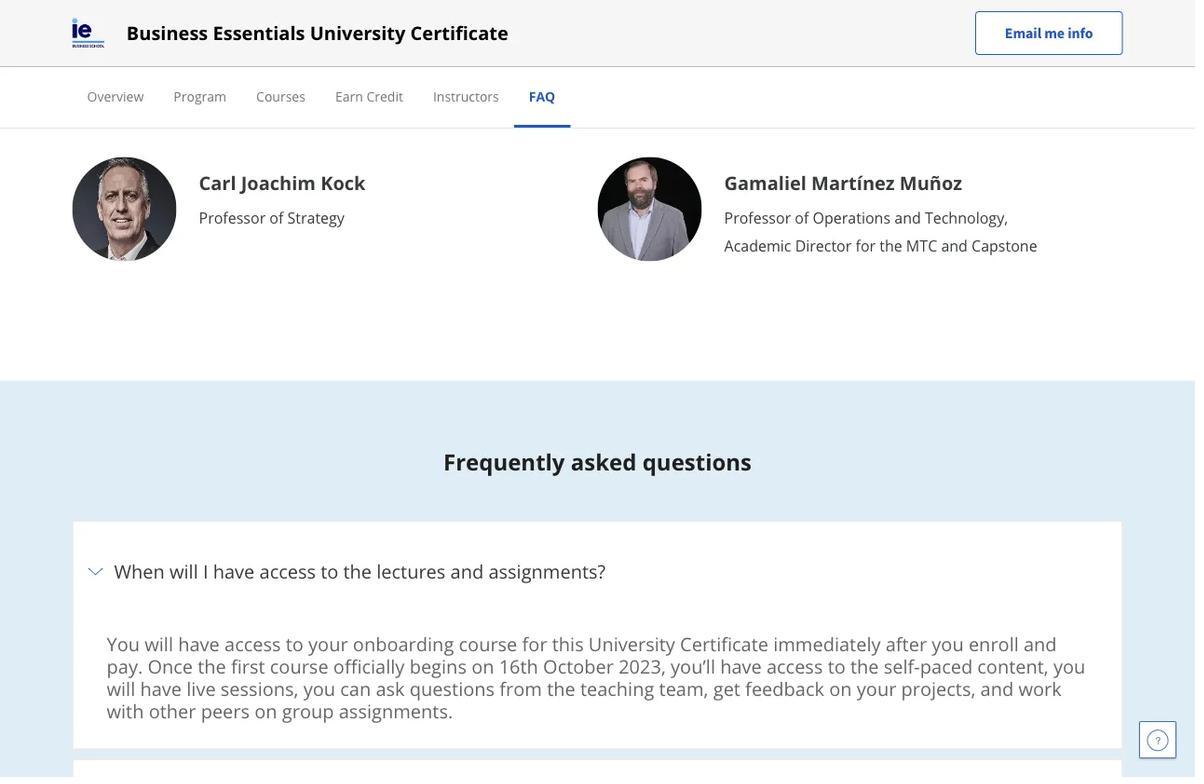Task type: locate. For each thing, give the bounding box(es) containing it.
email me info button
[[976, 11, 1124, 55]]

assignments.
[[339, 698, 453, 724]]

ie business school image
[[72, 18, 104, 48]]

list item
[[72, 520, 1124, 760], [72, 759, 1124, 777]]

essentials
[[213, 20, 305, 46]]

will right you
[[145, 631, 173, 657]]

professor of operations and technology, academic director for the mtc and capstone
[[725, 207, 1038, 255]]

0 horizontal spatial course
[[270, 654, 329, 679]]

director
[[796, 235, 852, 255]]

and left "work"
[[981, 676, 1014, 702]]

1 vertical spatial questions
[[410, 676, 495, 702]]

professor
[[199, 43, 266, 63], [199, 207, 266, 227], [725, 207, 791, 227]]

capstone
[[972, 235, 1038, 255]]

certificate up get
[[680, 631, 769, 657]]

of up director
[[795, 207, 809, 227]]

and right lectures
[[451, 559, 484, 584]]

when
[[114, 559, 165, 584]]

to
[[321, 559, 339, 584], [286, 631, 304, 657], [828, 654, 846, 679]]

professor for carl
[[199, 207, 266, 227]]

the left the self-
[[851, 654, 879, 679]]

carl joachim kock
[[199, 170, 366, 195]]

1 horizontal spatial certificate
[[680, 631, 769, 657]]

0 vertical spatial certificate
[[411, 20, 509, 46]]

work
[[1019, 676, 1062, 702]]

the
[[880, 235, 903, 255], [343, 559, 372, 584], [198, 654, 226, 679], [851, 654, 879, 679], [547, 676, 576, 702]]

access right get
[[767, 654, 823, 679]]

reporting
[[448, 43, 517, 63]]

will inside dropdown button
[[170, 559, 198, 584]]

gamaliel
[[725, 170, 807, 195]]

have left live
[[140, 676, 182, 702]]

professor inside professor of operations and technology, academic director for the mtc and capstone
[[725, 207, 791, 227]]

the left mtc
[[880, 235, 903, 255]]

0 horizontal spatial questions
[[410, 676, 495, 702]]

kock
[[321, 170, 366, 195]]

of
[[270, 43, 284, 63], [270, 207, 284, 227], [795, 207, 809, 227]]

ronda
[[301, 6, 360, 31]]

financial
[[288, 43, 349, 63]]

0 horizontal spatial to
[[286, 631, 304, 657]]

have
[[213, 559, 255, 584], [178, 631, 220, 657], [721, 654, 762, 679], [140, 676, 182, 702]]

begins
[[410, 654, 467, 679]]

1 horizontal spatial questions
[[643, 446, 752, 476]]

will down you
[[107, 676, 135, 702]]

and
[[895, 207, 922, 227], [942, 235, 968, 255], [451, 559, 484, 584], [1024, 631, 1057, 657], [981, 676, 1014, 702]]

2 vertical spatial will
[[107, 676, 135, 702]]

me
[[1045, 24, 1065, 42]]

will left i
[[170, 559, 198, 584]]

you
[[932, 631, 964, 657], [1054, 654, 1086, 679], [304, 676, 336, 702]]

of down joachim
[[270, 207, 284, 227]]

questions inside you will have access to your onboarding course for this university certificate immediately after you enroll and pay. once the first course officially begins on 16th october 2023, you'll have access to the self-paced content, you will have live sessions, you can ask questions from the teaching team, get feedback on your projects, and work with other peers on group assignments.
[[410, 676, 495, 702]]

to left lectures
[[321, 559, 339, 584]]

group
[[282, 698, 334, 724]]

professor down 'carl'
[[199, 207, 266, 227]]

1 horizontal spatial your
[[857, 676, 897, 702]]

university inside you will have access to your onboarding course for this university certificate immediately after you enroll and pay. once the first course officially begins on 16th october 2023, you'll have access to the self-paced content, you will have live sessions, you can ask questions from the teaching team, get feedback on your projects, and work with other peers on group assignments.
[[589, 631, 676, 657]]

1 vertical spatial certificate
[[680, 631, 769, 657]]

0 horizontal spatial certificate
[[411, 20, 509, 46]]

live
[[187, 676, 216, 702]]

access inside when will i have access to the lectures and assignments? dropdown button
[[260, 559, 316, 584]]

0 vertical spatial for
[[856, 235, 876, 255]]

credit
[[367, 87, 403, 105]]

egea
[[253, 6, 296, 31]]

dushinka karani image
[[598, 0, 702, 97]]

professor for lucía
[[199, 43, 266, 63]]

for inside professor of operations and technology, academic director for the mtc and capstone
[[856, 235, 876, 255]]

october
[[543, 654, 614, 679]]

have up live
[[178, 631, 220, 657]]

of for martínez
[[795, 207, 809, 227]]

1 vertical spatial university
[[589, 631, 676, 657]]

0 horizontal spatial for
[[522, 631, 548, 657]]

on right peers
[[255, 698, 277, 724]]

the left first
[[198, 654, 226, 679]]

1 horizontal spatial to
[[321, 559, 339, 584]]

2 horizontal spatial on
[[830, 676, 852, 702]]

mtc
[[907, 235, 938, 255]]

on
[[472, 654, 494, 679], [830, 676, 852, 702], [255, 698, 277, 724]]

have inside dropdown button
[[213, 559, 255, 584]]

your
[[309, 631, 348, 657], [857, 676, 897, 702]]

to right feedback
[[828, 654, 846, 679]]

0 horizontal spatial your
[[309, 631, 348, 657]]

you will have access to your onboarding course for this university certificate immediately after you enroll and pay. once the first course officially begins on 16th october 2023, you'll have access to the self-paced content, you will have live sessions, you can ask questions from the teaching team, get feedback on your projects, and work with other peers on group assignments.
[[107, 631, 1086, 724]]

access right i
[[260, 559, 316, 584]]

course up from
[[459, 631, 518, 657]]

martínez
[[812, 170, 895, 195]]

for
[[856, 235, 876, 255], [522, 631, 548, 657]]

on left 16th
[[472, 654, 494, 679]]

lucía egea ronda
[[199, 6, 360, 31]]

sessions,
[[221, 676, 299, 702]]

this
[[552, 631, 584, 657]]

earn
[[335, 87, 363, 105]]

have right i
[[213, 559, 255, 584]]

1 horizontal spatial university
[[589, 631, 676, 657]]

0 vertical spatial university
[[310, 20, 406, 46]]

for down operations at the top right
[[856, 235, 876, 255]]

1 vertical spatial for
[[522, 631, 548, 657]]

professor up academic
[[725, 207, 791, 227]]

of inside professor of operations and technology, academic director for the mtc and capstone
[[795, 207, 809, 227]]

will
[[170, 559, 198, 584], [145, 631, 173, 657], [107, 676, 135, 702]]

professor down lucía
[[199, 43, 266, 63]]

to right first
[[286, 631, 304, 657]]

can
[[340, 676, 371, 702]]

professor of strategy
[[199, 207, 345, 227]]

you'll
[[671, 654, 716, 679]]

certificate inside you will have access to your onboarding course for this university certificate immediately after you enroll and pay. once the first course officially begins on 16th october 2023, you'll have access to the self-paced content, you will have live sessions, you can ask questions from the teaching team, get feedback on your projects, and work with other peers on group assignments.
[[680, 631, 769, 657]]

peers
[[201, 698, 250, 724]]

earn credit link
[[335, 87, 403, 105]]

0 horizontal spatial you
[[304, 676, 336, 702]]

when will i have access to the lectures and assignments?
[[114, 559, 606, 584]]

questions
[[643, 446, 752, 476], [410, 676, 495, 702]]

access
[[260, 559, 316, 584], [225, 631, 281, 657], [767, 654, 823, 679]]

from
[[500, 676, 542, 702]]

0 vertical spatial your
[[309, 631, 348, 657]]

certificate up 'instructors' "link"
[[411, 20, 509, 46]]

certificate
[[411, 20, 509, 46], [680, 631, 769, 657]]

chevron right image
[[84, 560, 107, 583]]

the left lectures
[[343, 559, 372, 584]]

your up can
[[309, 631, 348, 657]]

once
[[148, 654, 193, 679]]

course up group
[[270, 654, 329, 679]]

your down after
[[857, 676, 897, 702]]

with
[[107, 698, 144, 724]]

1 vertical spatial will
[[145, 631, 173, 657]]

technology,
[[925, 207, 1009, 227]]

you left can
[[304, 676, 336, 702]]

0 vertical spatial will
[[170, 559, 198, 584]]

on down immediately
[[830, 676, 852, 702]]

you right after
[[932, 631, 964, 657]]

1 horizontal spatial for
[[856, 235, 876, 255]]

university
[[310, 20, 406, 46], [589, 631, 676, 657]]

you right content,
[[1054, 654, 1086, 679]]

paced
[[921, 654, 973, 679]]

0 horizontal spatial on
[[255, 698, 277, 724]]

of down egea
[[270, 43, 284, 63]]

other
[[149, 698, 196, 724]]

the inside professor of operations and technology, academic director for the mtc and capstone
[[880, 235, 903, 255]]

1 list item from the top
[[72, 520, 1124, 760]]

access up sessions,
[[225, 631, 281, 657]]

for left this
[[522, 631, 548, 657]]



Task type: vqa. For each thing, say whether or not it's contained in the screenshot.
Egea at the top left of page
yes



Task type: describe. For each thing, give the bounding box(es) containing it.
muñoz
[[900, 170, 963, 195]]

carl
[[199, 170, 236, 195]]

program link
[[174, 87, 227, 105]]

0 horizontal spatial university
[[310, 20, 406, 46]]

will for you
[[145, 631, 173, 657]]

enroll
[[969, 631, 1019, 657]]

first
[[231, 654, 265, 679]]

immediately
[[774, 631, 881, 657]]

2 horizontal spatial you
[[1054, 654, 1086, 679]]

earn credit
[[335, 87, 403, 105]]

will for when
[[170, 559, 198, 584]]

professor of financial accounting & reporting
[[199, 43, 517, 63]]

frequently asked questions
[[444, 446, 752, 476]]

&
[[434, 43, 445, 63]]

program
[[174, 87, 227, 105]]

faq link
[[529, 87, 556, 105]]

for inside you will have access to your onboarding course for this university certificate immediately after you enroll and pay. once the first course officially begins on 16th october 2023, you'll have access to the self-paced content, you will have live sessions, you can ask questions from the teaching team, get feedback on your projects, and work with other peers on group assignments.
[[522, 631, 548, 657]]

teaching
[[581, 676, 655, 702]]

the inside when will i have access to the lectures and assignments? dropdown button
[[343, 559, 372, 584]]

pay.
[[107, 654, 143, 679]]

content,
[[978, 654, 1049, 679]]

lucía egea ronda image
[[72, 0, 177, 97]]

courses
[[256, 87, 306, 105]]

email me info
[[1005, 24, 1094, 42]]

overview
[[87, 87, 144, 105]]

onboarding
[[353, 631, 454, 657]]

courses link
[[256, 87, 306, 105]]

get
[[714, 676, 741, 702]]

asked
[[571, 446, 637, 476]]

of for joachim
[[270, 207, 284, 227]]

business
[[127, 20, 208, 46]]

officially
[[333, 654, 405, 679]]

i
[[203, 559, 208, 584]]

lucía
[[199, 6, 248, 31]]

you
[[107, 631, 140, 657]]

16th
[[499, 654, 539, 679]]

the right from
[[547, 676, 576, 702]]

1 horizontal spatial course
[[459, 631, 518, 657]]

certificate menu element
[[72, 67, 1124, 128]]

business essentials university certificate
[[127, 20, 509, 46]]

gamaliel martínez muñoz image
[[598, 157, 702, 261]]

academic
[[725, 235, 792, 255]]

accounting
[[352, 43, 430, 63]]

of for egea
[[270, 43, 284, 63]]

instructors
[[433, 87, 499, 105]]

gamaliel martínez muñoz
[[725, 170, 963, 195]]

operations
[[813, 207, 891, 227]]

joachim
[[241, 170, 316, 195]]

ask
[[376, 676, 405, 702]]

info
[[1068, 24, 1094, 42]]

and up "work"
[[1024, 631, 1057, 657]]

carl joachim kock image
[[72, 157, 177, 261]]

1 vertical spatial your
[[857, 676, 897, 702]]

instructors link
[[433, 87, 499, 105]]

projects,
[[902, 676, 976, 702]]

and up mtc
[[895, 207, 922, 227]]

when will i have access to the lectures and assignments? button
[[84, 532, 1111, 611]]

assignments?
[[489, 559, 606, 584]]

1 horizontal spatial on
[[472, 654, 494, 679]]

professor for gamaliel
[[725, 207, 791, 227]]

email
[[1005, 24, 1042, 42]]

overview link
[[87, 87, 144, 105]]

0 vertical spatial questions
[[643, 446, 752, 476]]

help center image
[[1147, 729, 1170, 751]]

after
[[886, 631, 927, 657]]

collapsed list
[[72, 520, 1124, 777]]

list item containing when will i have access to the lectures and assignments?
[[72, 520, 1124, 760]]

lectures
[[377, 559, 446, 584]]

team,
[[659, 676, 709, 702]]

self-
[[884, 654, 921, 679]]

and down the technology,
[[942, 235, 968, 255]]

frequently
[[444, 446, 565, 476]]

faq
[[529, 87, 556, 105]]

feedback
[[746, 676, 825, 702]]

2 horizontal spatial to
[[828, 654, 846, 679]]

and inside dropdown button
[[451, 559, 484, 584]]

have right you'll
[[721, 654, 762, 679]]

2023,
[[619, 654, 666, 679]]

to inside dropdown button
[[321, 559, 339, 584]]

2 list item from the top
[[72, 759, 1124, 777]]

strategy
[[288, 207, 345, 227]]

1 horizontal spatial you
[[932, 631, 964, 657]]



